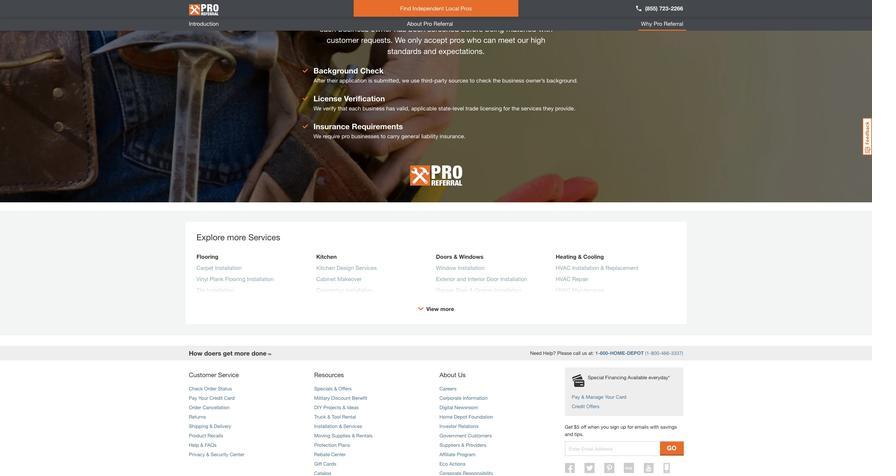 Task type: describe. For each thing, give the bounding box(es) containing it.
pay & manage your card link
[[572, 394, 627, 400]]

business inside background check after their application is submitted, we use third-party sources to check the business owner's background.
[[502, 77, 524, 84]]

why
[[641, 20, 652, 27]]

specials & offers link
[[314, 385, 352, 391]]

exterior
[[436, 275, 455, 282]]

sources
[[449, 77, 468, 84]]

more for view
[[441, 305, 454, 312]]

cards
[[323, 461, 336, 467]]

and up high
[[539, 13, 551, 22]]

affiliate
[[440, 451, 456, 457]]

with inside all pros on the pro referral marketplace operate independently and each business owner has been screened before being matched with customer requests. we only accept pros who can meet our high standards and expectations.
[[539, 24, 553, 33]]

to inside the insurance requirements we require pro businesses to carry general liability insurance.
[[381, 133, 386, 139]]

truck
[[314, 414, 326, 420]]

has inside license verification we verify that each business has valid, applicable state-level trade licensing for the services they provide.
[[386, 105, 395, 111]]

referral for why pro referral
[[664, 20, 683, 27]]

pay inside pay & manage your card credit offers
[[572, 394, 580, 400]]

hvac repair
[[556, 275, 589, 282]]

with inside get $5 off when you sign up for emails with savings and tips.
[[650, 424, 659, 430]]

credit for &
[[572, 403, 585, 409]]

up
[[621, 424, 626, 430]]

find
[[400, 5, 411, 11]]

customers
[[468, 432, 492, 438]]

garage door & opener installation
[[436, 286, 522, 293]]

discount
[[331, 395, 351, 401]]

exterior and interior door installation
[[436, 275, 527, 282]]

hvac maintenance link
[[556, 286, 604, 297]]

services for kitchen design services
[[356, 264, 377, 271]]

verify
[[323, 105, 336, 111]]

special financing available everyday*
[[588, 374, 670, 380]]

specials & offers military discount benefit diy projects & ideas truck & tool rental installation & services moving supplies & rentals protection plans rebate center gift cards
[[314, 385, 373, 467]]

truck & tool rental link
[[314, 414, 356, 420]]

get
[[223, 349, 233, 357]]

at:
[[589, 350, 594, 356]]

why pro referral
[[641, 20, 683, 27]]

valid,
[[397, 105, 410, 111]]

provide.
[[555, 105, 576, 111]]

pay inside the check order status pay your credit card order cancellation returns shipping & delivery product recalls help & faqs privacy & security center
[[189, 395, 197, 401]]

interior
[[468, 275, 485, 282]]

returns
[[189, 414, 206, 420]]

installation inside "specials & offers military discount benefit diy projects & ideas truck & tool rental installation & services moving supplies & rentals protection plans rebate center gift cards"
[[314, 423, 338, 429]]

third-
[[421, 77, 435, 84]]

after
[[314, 77, 325, 84]]

card inside pay & manage your card credit offers
[[616, 394, 627, 400]]

investor relations link
[[440, 423, 479, 429]]

center inside "specials & offers military discount benefit diy projects & ideas truck & tool rental installation & services moving supplies & rentals protection plans rebate center gift cards"
[[331, 451, 346, 457]]

and inside get $5 off when you sign up for emails with savings and tips.
[[565, 431, 573, 437]]

eco
[[440, 461, 448, 467]]

& up supplies
[[339, 423, 342, 429]]

liability
[[421, 133, 438, 139]]

0 horizontal spatial flooring
[[197, 253, 218, 260]]

home depot on youtube image
[[644, 463, 654, 473]]

cabinet
[[316, 275, 336, 282]]

how doers get more done ™
[[189, 349, 271, 357]]

for inside get $5 off when you sign up for emails with savings and tips.
[[628, 424, 634, 430]]

matched
[[506, 24, 536, 33]]

diy projects & ideas link
[[314, 404, 359, 410]]

we inside all pros on the pro referral marketplace operate independently and each business owner has been screened before being matched with customer requests. we only accept pros who can meet our high standards and expectations.
[[395, 36, 406, 45]]

business inside all pros on the pro referral marketplace operate independently and each business owner has been screened before being matched with customer requests. we only accept pros who can meet our high standards and expectations.
[[338, 24, 369, 33]]

each inside license verification we verify that each business has valid, applicable state-level trade licensing for the services they provide.
[[349, 105, 361, 111]]

1 horizontal spatial order
[[204, 385, 217, 391]]

design
[[337, 264, 354, 271]]

operate
[[460, 13, 486, 22]]

& left ideas
[[343, 404, 346, 410]]

background
[[314, 66, 358, 75]]

party
[[435, 77, 447, 84]]

owner
[[371, 24, 392, 33]]

and down window installation 'link'
[[457, 275, 466, 282]]

window
[[436, 264, 456, 271]]

call
[[573, 350, 581, 356]]

services
[[521, 105, 542, 111]]

independent
[[413, 5, 444, 11]]

vinyl plank flooring installation link
[[197, 275, 274, 286]]

& right doors
[[454, 253, 458, 260]]

high
[[531, 36, 546, 45]]

hvac for hvac repair
[[556, 275, 571, 282]]

about for about pro referral
[[407, 20, 422, 27]]

window installation link
[[436, 263, 485, 275]]

order cancellation link
[[189, 404, 230, 410]]

level
[[453, 105, 464, 111]]

feedback link image
[[863, 118, 872, 155]]

they
[[543, 105, 554, 111]]

insurance requirements we require pro businesses to carry general liability insurance.
[[314, 122, 466, 139]]

about pro referral
[[407, 20, 453, 27]]

offers inside "specials & offers military discount benefit diy projects & ideas truck & tool rental installation & services moving supplies & rentals protection plans rebate center gift cards"
[[339, 385, 352, 391]]

cabinet makeover link
[[316, 275, 362, 286]]

hvac installation & replacement link
[[556, 263, 639, 275]]

when
[[588, 424, 600, 430]]

get $5 off when you sign up for emails with savings and tips.
[[565, 424, 677, 437]]

kitchen design services
[[316, 264, 377, 271]]

suppliers
[[440, 442, 460, 448]]

meet
[[498, 36, 515, 45]]

& down interior
[[470, 286, 473, 293]]

home-
[[610, 350, 627, 356]]

& inside pay & manage your card credit offers
[[582, 394, 585, 400]]

hvac maintenance
[[556, 286, 604, 293]]

everyday*
[[649, 374, 670, 380]]

financing
[[605, 374, 627, 380]]

emails
[[635, 424, 649, 430]]

2 vertical spatial more
[[234, 349, 250, 357]]

home depot mobile apps image
[[664, 463, 670, 473]]

depot
[[454, 414, 467, 420]]

the inside all pros on the pro referral marketplace operate independently and each business owner has been screened before being matched with customer requests. we only accept pros who can meet our high standards and expectations.
[[360, 13, 370, 22]]

countertop installation link
[[316, 286, 373, 297]]

pro for about pro referral
[[424, 20, 432, 27]]

help
[[189, 442, 199, 448]]

relations
[[458, 423, 479, 429]]

tips.
[[575, 431, 584, 437]]

moving
[[314, 432, 330, 438]]

installation inside 'link'
[[458, 264, 485, 271]]

& inside careers corporate information digital newsroom home depot foundation investor relations government customers suppliers & providers affiliate program eco actions
[[462, 442, 465, 448]]

repair
[[572, 275, 589, 282]]

rental
[[342, 414, 356, 420]]

vinyl
[[197, 275, 208, 282]]

sign
[[610, 424, 619, 430]]

check order status pay your credit card order cancellation returns shipping & delivery product recalls help & faqs privacy & security center
[[189, 385, 244, 457]]

1 vertical spatial pros
[[450, 36, 465, 45]]

1 horizontal spatial door
[[487, 275, 499, 282]]

security
[[211, 451, 228, 457]]

go
[[667, 444, 677, 452]]

specials
[[314, 385, 333, 391]]

0 horizontal spatial order
[[189, 404, 201, 410]]

1 800- from the left
[[600, 350, 610, 356]]

pro referral logo image
[[189, 1, 219, 18]]

opener
[[475, 286, 493, 293]]

the inside background check after their application is submitted, we use third-party sources to check the business owner's background.
[[493, 77, 501, 84]]

check inside background check after their application is submitted, we use third-party sources to check the business owner's background.
[[360, 66, 384, 75]]

government
[[440, 432, 467, 438]]

state-
[[438, 105, 453, 111]]



Task type: locate. For each thing, give the bounding box(es) containing it.
order up pay your credit card link
[[204, 385, 217, 391]]

pay your credit card link
[[189, 395, 235, 401]]

depot
[[627, 350, 644, 356]]

newsroom
[[455, 404, 478, 410]]

1 horizontal spatial 800-
[[651, 350, 661, 356]]

and down get on the right
[[565, 431, 573, 437]]

about
[[407, 20, 422, 27], [440, 371, 457, 378]]

0 horizontal spatial each
[[320, 24, 336, 33]]

for right licensing
[[504, 105, 510, 111]]

1 vertical spatial for
[[628, 424, 634, 430]]

0 vertical spatial we
[[395, 36, 406, 45]]

1 vertical spatial has
[[386, 105, 395, 111]]

Enter Email Address email field
[[565, 441, 660, 455]]

application
[[340, 77, 367, 84]]

pros
[[331, 13, 347, 22], [450, 36, 465, 45]]

the inside license verification we verify that each business has valid, applicable state-level trade licensing for the services they provide.
[[512, 105, 520, 111]]

hvac down heating
[[556, 264, 571, 271]]

1 vertical spatial hvac
[[556, 275, 571, 282]]

independently
[[488, 13, 536, 22]]

1 vertical spatial check
[[189, 385, 203, 391]]

tool
[[332, 414, 341, 420]]

1 horizontal spatial check
[[360, 66, 384, 75]]

for inside license verification we verify that each business has valid, applicable state-level trade licensing for the services they provide.
[[504, 105, 510, 111]]

the left services
[[512, 105, 520, 111]]

& up military discount benefit link at the left bottom
[[334, 385, 337, 391]]

1 horizontal spatial with
[[650, 424, 659, 430]]

offers up discount on the left bottom of page
[[339, 385, 352, 391]]

pay up credit offers link
[[572, 394, 580, 400]]

has
[[394, 24, 406, 33], [386, 105, 395, 111]]

we for insurance requirements
[[314, 133, 321, 139]]

require
[[323, 133, 340, 139]]

0 vertical spatial more
[[227, 232, 246, 242]]

referral down '2266'
[[664, 20, 683, 27]]

& down faqs
[[206, 451, 209, 457]]

resources
[[314, 371, 344, 378]]

kitchen design services link
[[316, 263, 377, 275]]

1 vertical spatial each
[[349, 105, 361, 111]]

rebate center link
[[314, 451, 346, 457]]

credit up cancellation
[[210, 395, 223, 401]]

hvac down the hvac repair link
[[556, 286, 571, 293]]

1 vertical spatial we
[[314, 105, 321, 111]]

0 vertical spatial credit
[[210, 395, 223, 401]]

1 vertical spatial to
[[381, 133, 386, 139]]

referral down find independent local pros button
[[434, 20, 453, 27]]

services
[[248, 232, 280, 242], [356, 264, 377, 271], [344, 423, 362, 429]]

applicable
[[411, 105, 437, 111]]

card down the status
[[224, 395, 235, 401]]

1 vertical spatial flooring
[[225, 275, 245, 282]]

0 vertical spatial for
[[504, 105, 510, 111]]

more right get
[[234, 349, 250, 357]]

business left owner's
[[502, 77, 524, 84]]

pro up owner
[[372, 13, 384, 22]]

credit for order
[[210, 395, 223, 401]]

business down verification
[[363, 105, 385, 111]]

replacement
[[606, 264, 639, 271]]

investor
[[440, 423, 457, 429]]

we for license verification
[[314, 105, 321, 111]]

1 horizontal spatial each
[[349, 105, 361, 111]]

723-
[[659, 5, 671, 11]]

explore
[[197, 232, 225, 242]]

all pros on the pro referral marketplace operate independently and each business owner has been screened before being matched with customer requests. we only accept pros who can meet our high standards and expectations.
[[320, 13, 553, 56]]

center down plans
[[331, 451, 346, 457]]

customer service
[[189, 371, 239, 378]]

kitchen for kitchen
[[316, 253, 337, 260]]

more right 'view'
[[441, 305, 454, 312]]

tile installation
[[197, 286, 234, 293]]

with right emails
[[650, 424, 659, 430]]

home depot on pintrest image
[[605, 463, 615, 473]]

customer
[[327, 36, 359, 45]]

0 vertical spatial door
[[487, 275, 499, 282]]

services for explore more services
[[248, 232, 280, 242]]

actions
[[449, 461, 466, 467]]

digital newsroom link
[[440, 404, 478, 410]]

door right garage
[[456, 286, 468, 293]]

windows
[[459, 253, 484, 260]]

please
[[557, 350, 572, 356]]

with up high
[[539, 24, 553, 33]]

your inside the check order status pay your credit card order cancellation returns shipping & delivery product recalls help & faqs privacy & security center
[[198, 395, 208, 401]]

2 vertical spatial services
[[344, 423, 362, 429]]

faqs
[[205, 442, 217, 448]]

2 vertical spatial business
[[363, 105, 385, 111]]

1 vertical spatial credit
[[572, 403, 585, 409]]

pros up expectations.
[[450, 36, 465, 45]]

1 vertical spatial with
[[650, 424, 659, 430]]

800-
[[600, 350, 610, 356], [651, 350, 661, 356]]

2 vertical spatial the
[[512, 105, 520, 111]]

your right manage
[[605, 394, 615, 400]]

1 center from the left
[[230, 451, 244, 457]]

check
[[476, 77, 491, 84]]

1 horizontal spatial credit
[[572, 403, 585, 409]]

0 vertical spatial the
[[360, 13, 370, 22]]

careers
[[440, 385, 457, 391]]

1 vertical spatial services
[[356, 264, 377, 271]]

gift
[[314, 461, 322, 467]]

to inside background check after their application is submitted, we use third-party sources to check the business owner's background.
[[470, 77, 475, 84]]

flooring up the carpet
[[197, 253, 218, 260]]

3 hvac from the top
[[556, 286, 571, 293]]

background.
[[547, 77, 578, 84]]

credit up '$5'
[[572, 403, 585, 409]]

and down 'accept'
[[424, 47, 437, 56]]

referral for about pro referral
[[434, 20, 453, 27]]

1 horizontal spatial flooring
[[225, 275, 245, 282]]

2 horizontal spatial pro
[[654, 20, 663, 27]]

flooring
[[197, 253, 218, 260], [225, 275, 245, 282]]

the right on
[[360, 13, 370, 22]]

0 horizontal spatial pros
[[331, 13, 347, 22]]

hvac for hvac maintenance
[[556, 286, 571, 293]]

ideas
[[347, 404, 359, 410]]

kitchen for kitchen design services
[[316, 264, 335, 271]]

pro down independent
[[424, 20, 432, 27]]

0 vertical spatial hvac
[[556, 264, 571, 271]]

1 horizontal spatial pay
[[572, 394, 580, 400]]

referral down find
[[386, 13, 413, 22]]

only
[[408, 36, 422, 45]]

0 horizontal spatial door
[[456, 286, 468, 293]]

off
[[581, 424, 587, 430]]

their
[[327, 77, 338, 84]]

2 kitchen from the top
[[316, 264, 335, 271]]

offers inside pay & manage your card credit offers
[[587, 403, 600, 409]]

check up is
[[360, 66, 384, 75]]

1 vertical spatial door
[[456, 286, 468, 293]]

more right explore
[[227, 232, 246, 242]]

careers corporate information digital newsroom home depot foundation investor relations government customers suppliers & providers affiliate program eco actions
[[440, 385, 493, 467]]

we up standards
[[395, 36, 406, 45]]

800- right depot
[[651, 350, 661, 356]]

0 vertical spatial order
[[204, 385, 217, 391]]

2 vertical spatial hvac
[[556, 286, 571, 293]]

0 vertical spatial pros
[[331, 13, 347, 22]]

home depot on twitter image
[[585, 463, 595, 473]]

carpet
[[197, 264, 214, 271]]

check inside the check order status pay your credit card order cancellation returns shipping & delivery product recalls help & faqs privacy & security center
[[189, 385, 203, 391]]

about for about us
[[440, 371, 457, 378]]

1-
[[595, 350, 600, 356]]

garage
[[436, 286, 454, 293]]

about up only in the left top of the page
[[407, 20, 422, 27]]

& up credit offers link
[[582, 394, 585, 400]]

1 horizontal spatial to
[[470, 77, 475, 84]]

& right help
[[200, 442, 203, 448]]

& left tool
[[327, 414, 331, 420]]

2 center from the left
[[331, 451, 346, 457]]

door up opener
[[487, 275, 499, 282]]

makeover
[[337, 275, 362, 282]]

(855) 723-2266
[[645, 5, 683, 11]]

1 horizontal spatial pros
[[450, 36, 465, 45]]

requirements
[[352, 122, 403, 131]]

our
[[518, 36, 529, 45]]

1 vertical spatial business
[[502, 77, 524, 84]]

credit inside the check order status pay your credit card order cancellation returns shipping & delivery product recalls help & faqs privacy & security center
[[210, 395, 223, 401]]

1 horizontal spatial pro
[[424, 20, 432, 27]]

program
[[457, 451, 476, 457]]

order up returns link
[[189, 404, 201, 410]]

more for explore
[[227, 232, 246, 242]]

information
[[463, 395, 488, 401]]

diy
[[314, 404, 322, 410]]

insurance
[[314, 122, 350, 131]]

product
[[189, 432, 206, 438]]

returns link
[[189, 414, 206, 420]]

& down the government customers link on the right bottom
[[462, 442, 465, 448]]

0 horizontal spatial to
[[381, 133, 386, 139]]

businesses
[[352, 133, 379, 139]]

2 hvac from the top
[[556, 275, 571, 282]]

1 horizontal spatial for
[[628, 424, 634, 430]]

0 horizontal spatial center
[[230, 451, 244, 457]]

we inside the insurance requirements we require pro businesses to carry general liability insurance.
[[314, 133, 321, 139]]

business down on
[[338, 24, 369, 33]]

0 vertical spatial services
[[248, 232, 280, 242]]

window installation
[[436, 264, 485, 271]]

1 vertical spatial the
[[493, 77, 501, 84]]

1 horizontal spatial card
[[616, 394, 627, 400]]

we inside license verification we verify that each business has valid, applicable state-level trade licensing for the services they provide.
[[314, 105, 321, 111]]

1 horizontal spatial about
[[440, 371, 457, 378]]

0 horizontal spatial credit
[[210, 395, 223, 401]]

for right up
[[628, 424, 634, 430]]

maintenance
[[572, 286, 604, 293]]

find independent local pros
[[400, 5, 472, 11]]

each down all
[[320, 24, 336, 33]]

™
[[268, 352, 271, 357]]

submitted,
[[374, 77, 401, 84]]

0 vertical spatial with
[[539, 24, 553, 33]]

home
[[440, 414, 453, 420]]

the right check
[[493, 77, 501, 84]]

hvac for hvac installation & replacement
[[556, 264, 571, 271]]

shipping & delivery link
[[189, 423, 231, 429]]

credit offers link
[[572, 403, 600, 409]]

who
[[467, 36, 482, 45]]

1 hvac from the top
[[556, 264, 571, 271]]

your inside pay & manage your card credit offers
[[605, 394, 615, 400]]

pros right all
[[331, 13, 347, 22]]

0 vertical spatial check
[[360, 66, 384, 75]]

& up recalls
[[210, 423, 213, 429]]

offers down manage
[[587, 403, 600, 409]]

to left check
[[470, 77, 475, 84]]

1 vertical spatial more
[[441, 305, 454, 312]]

home depot blog image
[[624, 463, 634, 473]]

being
[[485, 24, 504, 33]]

how
[[189, 349, 203, 357]]

affiliate program link
[[440, 451, 476, 457]]

& left rentals at the bottom left of the page
[[352, 432, 355, 438]]

referral inside all pros on the pro referral marketplace operate independently and each business owner has been screened before being matched with customer requests. we only accept pros who can meet our high standards and expectations.
[[386, 13, 413, 22]]

pay
[[572, 394, 580, 400], [189, 395, 197, 401]]

get
[[565, 424, 573, 430]]

0 horizontal spatial check
[[189, 385, 203, 391]]

center inside the check order status pay your credit card order cancellation returns shipping & delivery product recalls help & faqs privacy & security center
[[230, 451, 244, 457]]

800- right at:
[[600, 350, 610, 356]]

hvac left repair at right bottom
[[556, 275, 571, 282]]

about up careers
[[440, 371, 457, 378]]

1 horizontal spatial the
[[493, 77, 501, 84]]

each right that
[[349, 105, 361, 111]]

0 horizontal spatial card
[[224, 395, 235, 401]]

0 vertical spatial offers
[[339, 385, 352, 391]]

customer
[[189, 371, 216, 378]]

card down financing
[[616, 394, 627, 400]]

center right security
[[230, 451, 244, 457]]

pro for why pro referral
[[654, 20, 663, 27]]

services inside "specials & offers military discount benefit diy projects & ideas truck & tool rental installation & services moving supplies & rentals protection plans rebate center gift cards"
[[344, 423, 362, 429]]

has inside all pros on the pro referral marketplace operate independently and each business owner has been screened before being matched with customer requests. we only accept pros who can meet our high standards and expectations.
[[394, 24, 406, 33]]

0 horizontal spatial offers
[[339, 385, 352, 391]]

0 horizontal spatial for
[[504, 105, 510, 111]]

card inside the check order status pay your credit card order cancellation returns shipping & delivery product recalls help & faqs privacy & security center
[[224, 395, 235, 401]]

flooring right plank
[[225, 275, 245, 282]]

1 horizontal spatial offers
[[587, 403, 600, 409]]

0 horizontal spatial pro
[[372, 13, 384, 22]]

0 horizontal spatial referral
[[386, 13, 413, 22]]

pay up the 'order cancellation' link
[[189, 395, 197, 401]]

installation inside "link"
[[346, 286, 373, 293]]

1 horizontal spatial your
[[605, 394, 615, 400]]

has left been
[[394, 24, 406, 33]]

protection plans link
[[314, 442, 350, 448]]

help?
[[543, 350, 556, 356]]

1 horizontal spatial center
[[331, 451, 346, 457]]

business inside license verification we verify that each business has valid, applicable state-level trade licensing for the services they provide.
[[363, 105, 385, 111]]

pay & manage your card credit offers
[[572, 394, 627, 409]]

protection
[[314, 442, 337, 448]]

2 horizontal spatial referral
[[664, 20, 683, 27]]

to left the carry at the top left of the page
[[381, 133, 386, 139]]

card
[[616, 394, 627, 400], [224, 395, 235, 401]]

your up the 'order cancellation' link
[[198, 395, 208, 401]]

home depot on facebook image
[[565, 463, 575, 473]]

0 vertical spatial business
[[338, 24, 369, 33]]

0 horizontal spatial the
[[360, 13, 370, 22]]

1 horizontal spatial referral
[[434, 20, 453, 27]]

& down cooling at right bottom
[[601, 264, 604, 271]]

1 vertical spatial order
[[189, 404, 201, 410]]

1 vertical spatial about
[[440, 371, 457, 378]]

gift cards link
[[314, 461, 336, 467]]

go button
[[660, 441, 684, 454]]

doers
[[204, 349, 221, 357]]

digital
[[440, 404, 453, 410]]

done
[[252, 349, 267, 357]]

0 horizontal spatial 800-
[[600, 350, 610, 356]]

0 horizontal spatial about
[[407, 20, 422, 27]]

0 vertical spatial each
[[320, 24, 336, 33]]

pro right why
[[654, 20, 663, 27]]

each inside all pros on the pro referral marketplace operate independently and each business owner has been screened before being matched with customer requests. we only accept pros who can meet our high standards and expectations.
[[320, 24, 336, 33]]

heating
[[556, 253, 577, 260]]

2 vertical spatial we
[[314, 133, 321, 139]]

benefit
[[352, 395, 367, 401]]

2 800- from the left
[[651, 350, 661, 356]]

vinyl plank flooring installation
[[197, 275, 274, 282]]

careers link
[[440, 385, 457, 391]]

2 horizontal spatial the
[[512, 105, 520, 111]]

pros
[[461, 5, 472, 11]]

0 horizontal spatial your
[[198, 395, 208, 401]]

exterior and interior door installation link
[[436, 275, 527, 286]]

(855)
[[645, 5, 658, 11]]

0 vertical spatial about
[[407, 20, 422, 27]]

we left 'verify'
[[314, 105, 321, 111]]

0 vertical spatial to
[[470, 77, 475, 84]]

pro inside all pros on the pro referral marketplace operate independently and each business owner has been screened before being matched with customer requests. we only accept pros who can meet our high standards and expectations.
[[372, 13, 384, 22]]

1 vertical spatial offers
[[587, 403, 600, 409]]

0 vertical spatial has
[[394, 24, 406, 33]]

check down customer
[[189, 385, 203, 391]]

to
[[470, 77, 475, 84], [381, 133, 386, 139]]

0 vertical spatial flooring
[[197, 253, 218, 260]]

0 horizontal spatial pay
[[189, 395, 197, 401]]

0 vertical spatial kitchen
[[316, 253, 337, 260]]

1 vertical spatial kitchen
[[316, 264, 335, 271]]

0 horizontal spatial with
[[539, 24, 553, 33]]

we left require
[[314, 133, 321, 139]]

need help? please call us at: 1-800-home-depot (1-800-466-3337)
[[530, 350, 683, 356]]

corporate
[[440, 395, 462, 401]]

privacy
[[189, 451, 205, 457]]

has left valid,
[[386, 105, 395, 111]]

& left cooling at right bottom
[[578, 253, 582, 260]]

1 kitchen from the top
[[316, 253, 337, 260]]

credit inside pay & manage your card credit offers
[[572, 403, 585, 409]]



Task type: vqa. For each thing, say whether or not it's contained in the screenshot.
Window Installation 'link' at the bottom
yes



